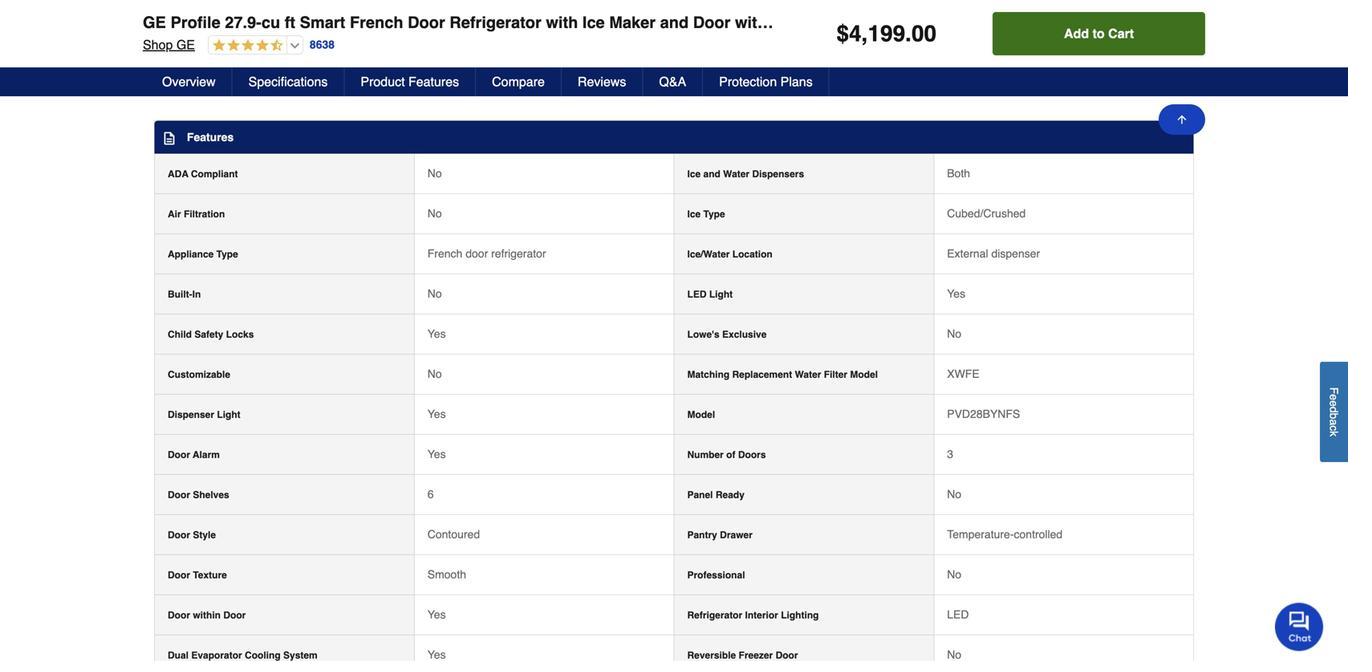 Task type: locate. For each thing, give the bounding box(es) containing it.
0 horizontal spatial and
[[660, 13, 689, 32]]

yes for no
[[428, 327, 446, 340]]

type up ice/water
[[703, 209, 725, 220]]

1 horizontal spatial ge
[[176, 37, 195, 52]]

water left dispensers
[[723, 169, 750, 180]]

height
[[168, 63, 198, 74]]

shop
[[143, 37, 173, 52]]

texture
[[193, 570, 227, 581]]

profile
[[170, 13, 220, 32]]

1 vertical spatial ice
[[687, 169, 701, 180]]

1 horizontal spatial to
[[1093, 26, 1105, 41]]

shelves
[[193, 490, 229, 501]]

water for xwfe
[[795, 369, 821, 380]]

height to top of case (inches)
[[168, 63, 306, 74]]

0 vertical spatial to
[[1093, 26, 1105, 41]]

1 vertical spatial features
[[187, 131, 234, 144]]

0 vertical spatial type
[[703, 209, 725, 220]]

light up lowe's exclusive
[[709, 289, 733, 300]]

ice
[[582, 13, 605, 32], [687, 169, 701, 180], [687, 209, 701, 220]]

smooth
[[428, 568, 466, 581]]

0 vertical spatial within
[[735, 13, 781, 32]]

2 vertical spatial ice
[[687, 209, 701, 220]]

0 vertical spatial led
[[687, 289, 707, 300]]

door left the shelves
[[168, 490, 190, 501]]

cart
[[1108, 26, 1134, 41]]

door texture
[[168, 570, 227, 581]]

ft
[[285, 13, 295, 32]]

d
[[1328, 407, 1340, 413]]

reviews
[[578, 74, 626, 89]]

product features
[[361, 74, 459, 89]]

0 horizontal spatial of
[[232, 63, 241, 74]]

1 horizontal spatial refrigerator
[[687, 610, 742, 621]]

weight
[[687, 23, 719, 34]]

0 vertical spatial model
[[850, 369, 878, 380]]

arrow up image
[[1176, 113, 1188, 126]]

case
[[243, 63, 267, 74]]

1 vertical spatial type
[[216, 249, 238, 260]]

led for led
[[947, 608, 969, 621]]

features inside button
[[408, 74, 459, 89]]

0 horizontal spatial refrigerator
[[450, 13, 541, 32]]

1 vertical spatial refrigerator
[[687, 610, 742, 621]]

0 horizontal spatial features
[[187, 131, 234, 144]]

door down texture
[[223, 610, 246, 621]]

1 vertical spatial french
[[428, 247, 462, 260]]

refrigerator down professional
[[687, 610, 742, 621]]

external dispenser
[[947, 247, 1040, 260]]

with
[[546, 13, 578, 32]]

door
[[466, 247, 488, 260]]

door up protection
[[693, 13, 731, 32]]

features down '68.625'
[[408, 74, 459, 89]]

ice up ice/water
[[687, 209, 701, 220]]

0 horizontal spatial type
[[216, 249, 238, 260]]

0 horizontal spatial led
[[687, 289, 707, 300]]

1 horizontal spatial within
[[735, 13, 781, 32]]

0 vertical spatial features
[[408, 74, 459, 89]]

light
[[709, 289, 733, 300], [217, 409, 240, 421]]

1 vertical spatial of
[[726, 449, 735, 461]]

light right dispenser
[[217, 409, 240, 421]]

compare
[[492, 74, 545, 89]]

and right maker
[[660, 13, 689, 32]]

refrigerator up compare
[[450, 13, 541, 32]]

led
[[687, 289, 707, 300], [947, 608, 969, 621]]

1 horizontal spatial and
[[703, 169, 720, 180]]

model right filter
[[850, 369, 878, 380]]

and up ice type
[[703, 169, 720, 180]]

matching
[[687, 369, 730, 380]]

ice right the with at the left top of page
[[582, 13, 605, 32]]

door left texture
[[168, 570, 190, 581]]

0 horizontal spatial within
[[193, 610, 221, 621]]

and
[[660, 13, 689, 32], [703, 169, 720, 180]]

door up '68.625'
[[408, 13, 445, 32]]

french right 'smart'
[[350, 13, 403, 32]]

water
[[723, 169, 750, 180], [795, 369, 821, 380]]

within
[[735, 13, 781, 32], [193, 610, 221, 621]]

e up d
[[1328, 394, 1340, 400]]

to right add
[[1093, 26, 1105, 41]]

1 horizontal spatial light
[[709, 289, 733, 300]]

1 vertical spatial water
[[795, 369, 821, 380]]

0 vertical spatial french
[[350, 13, 403, 32]]

led light
[[687, 289, 733, 300]]

pvd28bynfs
[[947, 408, 1020, 421]]

1 vertical spatial light
[[217, 409, 240, 421]]

1 horizontal spatial led
[[947, 608, 969, 621]]

model up 'number'
[[687, 409, 715, 421]]

$ 4,199 . 00
[[837, 21, 937, 47]]

french left 'door'
[[428, 247, 462, 260]]

product features button
[[345, 67, 476, 96]]

0 horizontal spatial model
[[687, 409, 715, 421]]

within down texture
[[193, 610, 221, 621]]

capacity
[[205, 23, 245, 34]]

features up compliant
[[187, 131, 234, 144]]

(inches)
[[269, 63, 306, 74]]

0 vertical spatial ice
[[582, 13, 605, 32]]

1 horizontal spatial model
[[850, 369, 878, 380]]

to left top
[[200, 63, 209, 74]]

location
[[732, 249, 773, 260]]

air filtration
[[168, 209, 225, 220]]

1 horizontal spatial french
[[428, 247, 462, 260]]

0 vertical spatial refrigerator
[[450, 13, 541, 32]]

child safety locks
[[168, 329, 254, 340]]

q&a
[[659, 74, 686, 89]]

customizable
[[168, 369, 230, 380]]

0 horizontal spatial light
[[217, 409, 240, 421]]

maker
[[609, 13, 656, 32]]

4.5 stars image
[[209, 39, 283, 53]]

b
[[1328, 413, 1340, 419]]

0 vertical spatial ge
[[143, 13, 166, 32]]

1 vertical spatial ge
[[176, 37, 195, 52]]

0 horizontal spatial water
[[723, 169, 750, 180]]

yes
[[947, 287, 965, 300], [428, 327, 446, 340], [428, 408, 446, 421], [428, 448, 446, 461], [428, 608, 446, 621]]

number
[[687, 449, 724, 461]]

1 vertical spatial led
[[947, 608, 969, 621]]

ice and water dispensers
[[687, 169, 804, 180]]

type right appliance
[[216, 249, 238, 260]]

k
[[1328, 431, 1340, 437]]

add to cart
[[1064, 26, 1134, 41]]

door within door
[[168, 610, 246, 621]]

c
[[1328, 425, 1340, 431]]

27.9-
[[225, 13, 261, 32]]

0 horizontal spatial french
[[350, 13, 403, 32]]

protection plans button
[[703, 67, 829, 96]]

water left filter
[[795, 369, 821, 380]]

ge down freezer at left top
[[176, 37, 195, 52]]

appliance type
[[168, 249, 238, 260]]

cu
[[261, 13, 280, 32]]

no
[[428, 167, 442, 180], [428, 207, 442, 220], [428, 287, 442, 300], [947, 327, 961, 340], [428, 368, 442, 380], [947, 488, 961, 501], [947, 568, 961, 581]]

of left doors
[[726, 449, 735, 461]]

refrigerator interior lighting
[[687, 610, 819, 621]]

1 vertical spatial to
[[200, 63, 209, 74]]

(cu.
[[247, 23, 266, 34]]

of right top
[[232, 63, 241, 74]]

(lbs.)
[[722, 23, 745, 34]]

to inside add to cart button
[[1093, 26, 1105, 41]]

1 vertical spatial within
[[193, 610, 221, 621]]

0 horizontal spatial to
[[200, 63, 209, 74]]

1 horizontal spatial features
[[408, 74, 459, 89]]

dispenser
[[168, 409, 214, 421]]

built-in
[[168, 289, 201, 300]]

0 vertical spatial water
[[723, 169, 750, 180]]

0 vertical spatial and
[[660, 13, 689, 32]]

ice up ice type
[[687, 169, 701, 180]]

type
[[703, 209, 725, 220], [216, 249, 238, 260]]

ge
[[143, 13, 166, 32], [176, 37, 195, 52]]

cubed/crushed
[[947, 207, 1026, 220]]

1 horizontal spatial water
[[795, 369, 821, 380]]

1 vertical spatial and
[[703, 169, 720, 180]]

(fingerprint-
[[828, 13, 923, 32]]

0 vertical spatial light
[[709, 289, 733, 300]]

door left style
[[168, 530, 190, 541]]

1 horizontal spatial type
[[703, 209, 725, 220]]

e up b
[[1328, 400, 1340, 407]]

french
[[350, 13, 403, 32], [428, 247, 462, 260]]

within right the weight
[[735, 13, 781, 32]]

panel
[[687, 490, 713, 501]]

ge up the shop
[[143, 13, 166, 32]]

matching replacement water filter model
[[687, 369, 878, 380]]



Task type: describe. For each thing, give the bounding box(es) containing it.
controlled
[[1014, 528, 1063, 541]]

alarm
[[193, 449, 220, 461]]

locks
[[226, 329, 254, 340]]

protection plans
[[719, 74, 813, 89]]

star
[[1189, 13, 1232, 32]]

dispenser
[[991, 247, 1040, 260]]

1 vertical spatial model
[[687, 409, 715, 421]]

drawer
[[720, 530, 753, 541]]

stainless
[[994, 13, 1065, 32]]

1 e from the top
[[1328, 394, 1340, 400]]

type for appliance type
[[216, 249, 238, 260]]

temperature-
[[947, 528, 1014, 541]]

6
[[428, 488, 434, 501]]

q&a button
[[643, 67, 703, 96]]

temperature-controlled
[[947, 528, 1063, 541]]

light for led light
[[709, 289, 733, 300]]

ice for cubed/crushed
[[687, 209, 701, 220]]

chat invite button image
[[1275, 602, 1324, 651]]

built-
[[168, 289, 192, 300]]

feet)
[[269, 23, 292, 34]]

2 e from the top
[[1328, 400, 1340, 407]]

lowe's exclusive
[[687, 329, 767, 340]]

external
[[947, 247, 988, 260]]

replacement
[[732, 369, 792, 380]]

compare button
[[476, 67, 562, 96]]

specifications
[[248, 74, 328, 89]]

contoured
[[428, 528, 480, 541]]

ready
[[716, 490, 745, 501]]

door down door texture
[[168, 610, 190, 621]]

door left alarm
[[168, 449, 190, 461]]

led for led light
[[687, 289, 707, 300]]

a
[[1328, 419, 1340, 425]]

refrigerator
[[491, 247, 546, 260]]

light for dispenser light
[[217, 409, 240, 421]]

french door refrigerator
[[428, 247, 546, 260]]

to for height
[[200, 63, 209, 74]]

water for both
[[723, 169, 750, 180]]

freezer
[[168, 23, 202, 34]]

dispensers
[[752, 169, 804, 180]]

1 horizontal spatial of
[[726, 449, 735, 461]]

.
[[905, 21, 912, 47]]

0 horizontal spatial ge
[[143, 13, 166, 32]]

door left '$'
[[786, 13, 823, 32]]

specifications button
[[232, 67, 345, 96]]

yes for pvd28bynfs
[[428, 408, 446, 421]]

12.19
[[428, 21, 456, 34]]

child
[[168, 329, 192, 340]]

to for add
[[1093, 26, 1105, 41]]

plans
[[781, 74, 813, 89]]

ge profile 27.9-cu ft smart french door refrigerator with ice maker and door within door (fingerprint-resistant stainless steel) energy star
[[143, 13, 1232, 32]]

ice for both
[[687, 169, 701, 180]]

compliant
[[191, 169, 238, 180]]

door shelves
[[168, 490, 229, 501]]

4,199
[[849, 21, 905, 47]]

ada
[[168, 169, 188, 180]]

xwfe
[[947, 368, 980, 380]]

resistant
[[923, 13, 990, 32]]

dispenser light
[[168, 409, 240, 421]]

type for ice type
[[703, 209, 725, 220]]

3
[[947, 448, 953, 461]]

pantry
[[687, 530, 717, 541]]

both
[[947, 167, 970, 180]]

f e e d b a c k button
[[1320, 362, 1348, 462]]

overview
[[162, 74, 216, 89]]

top
[[212, 63, 229, 74]]

smart
[[300, 13, 345, 32]]

8638
[[310, 38, 335, 51]]

notes image
[[163, 132, 176, 145]]

door alarm
[[168, 449, 220, 461]]

filter
[[824, 369, 847, 380]]

freezer capacity (cu. feet)
[[168, 23, 292, 34]]

0 vertical spatial of
[[232, 63, 241, 74]]

68.625
[[428, 61, 462, 74]]

yes for led
[[428, 608, 446, 621]]

interior
[[745, 610, 778, 621]]

pantry drawer
[[687, 530, 753, 541]]

safety
[[194, 329, 223, 340]]

in
[[192, 289, 201, 300]]

professional
[[687, 570, 745, 581]]

overview button
[[146, 67, 232, 96]]

door style
[[168, 530, 216, 541]]

ice/water
[[687, 249, 730, 260]]

energy
[[1118, 13, 1185, 32]]

shop ge
[[143, 37, 195, 52]]

lowe's
[[687, 329, 720, 340]]

appliance
[[168, 249, 214, 260]]

yes for 3
[[428, 448, 446, 461]]

exclusive
[[722, 329, 767, 340]]

reviews button
[[562, 67, 643, 96]]

f
[[1328, 387, 1340, 394]]

ice type
[[687, 209, 725, 220]]

number of doors
[[687, 449, 766, 461]]

add to cart button
[[993, 12, 1205, 55]]

00
[[912, 21, 937, 47]]



Task type: vqa. For each thing, say whether or not it's contained in the screenshot.


